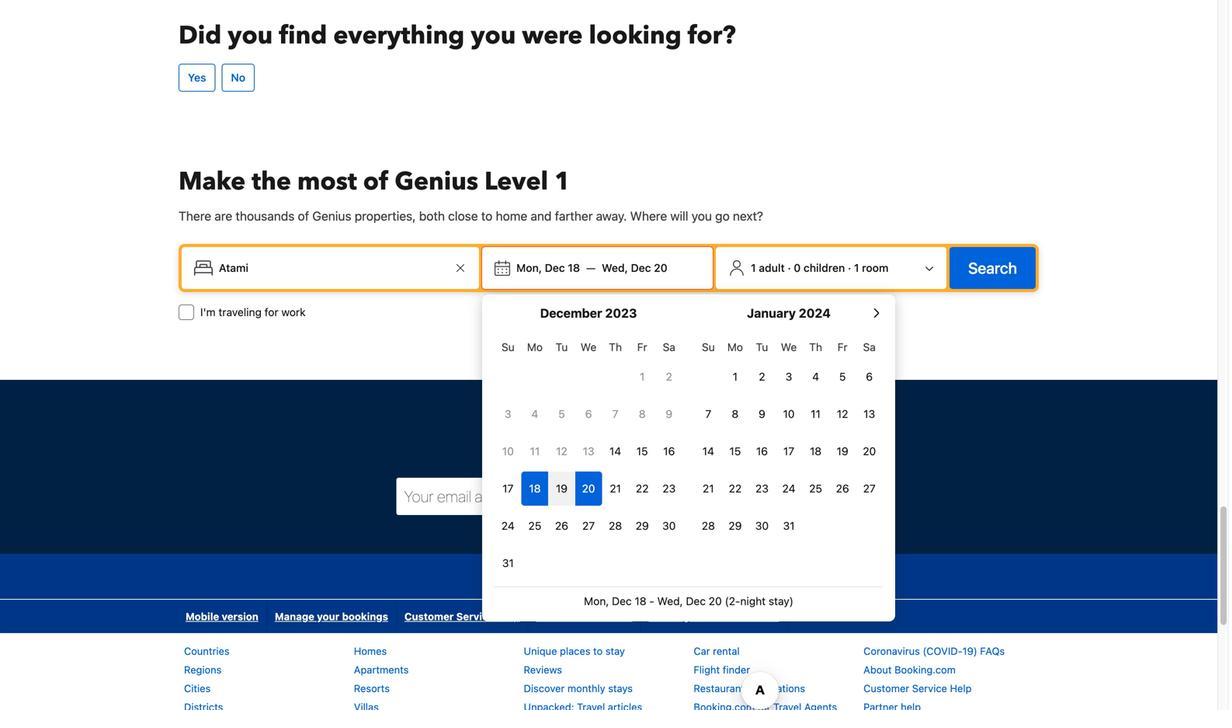 Task type: vqa. For each thing, say whether or not it's contained in the screenshot.
RESORTS
yes



Task type: locate. For each thing, give the bounding box(es) containing it.
1 vertical spatial 26
[[555, 519, 569, 532]]

0 horizontal spatial 14
[[610, 445, 622, 458]]

16 right the best
[[664, 445, 675, 458]]

25 for 25 december 2023 checkbox
[[529, 519, 542, 532]]

22 left 23 "checkbox"
[[729, 482, 742, 495]]

next?
[[733, 209, 764, 223]]

0 horizontal spatial 24
[[502, 519, 515, 532]]

6
[[867, 370, 873, 383], [586, 407, 592, 420]]

27 right 26 january 2024 checkbox
[[864, 482, 876, 495]]

2 2 from the left
[[759, 370, 766, 383]]

where
[[631, 209, 668, 223]]

2 7 from the left
[[706, 407, 712, 420]]

30 right 29 december 2023 checkbox
[[663, 519, 676, 532]]

29 inside option
[[729, 519, 742, 532]]

1 horizontal spatial mo
[[728, 341, 744, 353]]

20 January 2024 checkbox
[[857, 434, 883, 468]]

1 · from the left
[[788, 261, 791, 274]]

8 inside option
[[732, 407, 739, 420]]

0 vertical spatial 5
[[840, 370, 846, 383]]

dec left —
[[545, 261, 565, 274]]

service inside coronavirus (covid-19) faqs about booking.com customer service help
[[913, 682, 948, 694]]

8 December 2023 checkbox
[[629, 397, 656, 431]]

0 vertical spatial 10
[[784, 407, 795, 420]]

1 horizontal spatial 9
[[759, 407, 766, 420]]

fr
[[638, 341, 648, 353], [838, 341, 848, 353]]

regions
[[184, 664, 222, 675]]

19 right 18 december 2023 checkbox
[[556, 482, 568, 495]]

27 December 2023 checkbox
[[576, 509, 602, 543]]

12 for the 12 option
[[556, 445, 568, 458]]

5 right 4 option
[[840, 370, 846, 383]]

to right the deals
[[698, 445, 709, 460]]

0 horizontal spatial 11
[[530, 445, 540, 458]]

1 14 from the left
[[610, 445, 622, 458]]

2 su from the left
[[702, 341, 715, 353]]

0 vertical spatial to
[[482, 209, 493, 223]]

yes button
[[179, 64, 216, 92]]

mon, for mon, dec 18 - wed, dec 20 (2-night stay)
[[584, 595, 609, 607]]

1 inside option
[[640, 370, 645, 383]]

3 inside option
[[786, 370, 793, 383]]

mon, up an at the bottom left of page
[[584, 595, 609, 607]]

most
[[298, 165, 357, 198]]

12 down time, on the left of the page
[[556, 445, 568, 458]]

coronavirus
[[864, 645, 921, 657]]

4 inside option
[[813, 370, 820, 383]]

· right the "children"
[[848, 261, 852, 274]]

fr up 5 checkbox
[[838, 341, 848, 353]]

manage
[[275, 611, 315, 622]]

dec up affiliate
[[612, 595, 632, 607]]

1 vertical spatial 11
[[530, 445, 540, 458]]

24 right 23 "checkbox"
[[783, 482, 796, 495]]

tu down december
[[556, 341, 568, 353]]

1 horizontal spatial help
[[951, 682, 972, 694]]

1 horizontal spatial sa
[[864, 341, 876, 353]]

1 8 from the left
[[639, 407, 646, 420]]

2 we from the left
[[781, 341, 797, 353]]

30 inside 30 december 2023 checkbox
[[663, 519, 676, 532]]

10 right 9 checkbox
[[784, 407, 795, 420]]

0 horizontal spatial 26
[[555, 519, 569, 532]]

9 inside checkbox
[[759, 407, 766, 420]]

30 January 2024 checkbox
[[749, 509, 776, 543]]

27 for 27 december 2023 option
[[583, 519, 595, 532]]

wed, for —
[[602, 261, 628, 274]]

customer inside navigation
[[405, 611, 454, 622]]

night
[[741, 595, 766, 607]]

4 right 3 option
[[813, 370, 820, 383]]

we for december
[[581, 341, 597, 353]]

genius for level
[[395, 165, 479, 198]]

Where are you going? field
[[213, 254, 451, 282]]

manage your bookings
[[275, 611, 388, 622]]

reviews link
[[524, 664, 563, 675]]

30 inside 30 checkbox
[[756, 519, 769, 532]]

dec up booking.com for business
[[686, 595, 706, 607]]

21 inside option
[[610, 482, 622, 495]]

0 vertical spatial of
[[363, 165, 389, 198]]

1 horizontal spatial 21
[[703, 482, 715, 495]]

27 January 2024 checkbox
[[857, 472, 883, 506]]

2 22 from the left
[[729, 482, 742, 495]]

12 January 2024 checkbox
[[830, 397, 857, 431]]

0 vertical spatial 13
[[864, 407, 876, 420]]

0 horizontal spatial wed,
[[602, 261, 628, 274]]

0 horizontal spatial 17
[[503, 482, 514, 495]]

genius down most
[[313, 209, 352, 223]]

2 mo from the left
[[728, 341, 744, 353]]

grid
[[495, 332, 683, 580], [695, 332, 883, 543]]

7 left the 8 option
[[706, 407, 712, 420]]

23 January 2024 checkbox
[[749, 472, 776, 506]]

1 January 2024 checkbox
[[722, 360, 749, 394]]

help inside coronavirus (covid-19) faqs about booking.com customer service help
[[951, 682, 972, 694]]

fr up '1' option
[[638, 341, 648, 353]]

23
[[663, 482, 676, 495], [756, 482, 769, 495]]

1 vertical spatial 27
[[583, 519, 595, 532]]

1 vertical spatial to
[[698, 445, 709, 460]]

16 for 16 january 2024 option on the bottom right of page
[[757, 445, 768, 458]]

for left work
[[265, 306, 279, 318]]

18 January 2024 checkbox
[[803, 434, 830, 468]]

27 inside 27 december 2023 option
[[583, 519, 595, 532]]

16 right 15 checkbox
[[757, 445, 768, 458]]

become an affiliate
[[537, 611, 633, 622]]

sa
[[663, 341, 676, 353], [864, 341, 876, 353]]

2 December 2023 checkbox
[[656, 360, 683, 394]]

1 horizontal spatial 13
[[864, 407, 876, 420]]

cities
[[184, 682, 211, 694]]

13 right 12 january 2024 checkbox
[[864, 407, 876, 420]]

1 up farther
[[555, 165, 571, 198]]

12 inside option
[[556, 445, 568, 458]]

search button
[[950, 247, 1037, 289]]

8 inside checkbox
[[639, 407, 646, 420]]

1 horizontal spatial grid
[[695, 332, 883, 543]]

we down december 2023
[[581, 341, 597, 353]]

navigation
[[178, 600, 788, 633]]

15 right 14 checkbox
[[637, 445, 648, 458]]

5 for 5 checkbox
[[840, 370, 846, 383]]

1 horizontal spatial 15
[[730, 445, 741, 458]]

1 21 from the left
[[610, 482, 622, 495]]

26 right 25 december 2023 checkbox
[[555, 519, 569, 532]]

2 inside option
[[666, 370, 673, 383]]

1 horizontal spatial 28
[[702, 519, 716, 532]]

wed, right —
[[602, 261, 628, 274]]

22 for 22 december 2023 checkbox
[[636, 482, 649, 495]]

0 horizontal spatial 7
[[613, 407, 619, 420]]

and
[[531, 209, 552, 223], [531, 445, 552, 460]]

2 right '1' option
[[666, 370, 673, 383]]

4 inside checkbox
[[532, 407, 539, 420]]

1 vertical spatial help
[[951, 682, 972, 694]]

11 January 2024 checkbox
[[803, 397, 830, 431]]

tu
[[556, 341, 568, 353], [756, 341, 769, 353]]

2 23 from the left
[[756, 482, 769, 495]]

tu for december 2023
[[556, 341, 568, 353]]

genius
[[395, 165, 479, 198], [313, 209, 352, 223]]

0 horizontal spatial 2
[[666, 370, 673, 383]]

wed, right -
[[658, 595, 683, 607]]

1 28 from the left
[[609, 519, 622, 532]]

28 inside checkbox
[[702, 519, 716, 532]]

and right 'home'
[[531, 209, 552, 223]]

12 inside checkbox
[[837, 407, 849, 420]]

of up properties,
[[363, 165, 389, 198]]

customer service help link down about booking.com link
[[864, 682, 972, 694]]

14 inside checkbox
[[610, 445, 622, 458]]

mo down december
[[527, 341, 543, 353]]

for
[[265, 306, 279, 318], [717, 611, 732, 622]]

7
[[613, 407, 619, 420], [706, 407, 712, 420]]

12 for 12 january 2024 checkbox
[[837, 407, 849, 420]]

24 inside checkbox
[[502, 519, 515, 532]]

1 horizontal spatial 4
[[813, 370, 820, 383]]

3 inside option
[[505, 407, 512, 420]]

14 left 15 checkbox
[[703, 445, 715, 458]]

1 vertical spatial wed,
[[658, 595, 683, 607]]

19 for 19 december 2023 checkbox
[[556, 482, 568, 495]]

1 horizontal spatial 8
[[732, 407, 739, 420]]

7 inside 7 option
[[706, 407, 712, 420]]

22 for 22 checkbox
[[729, 482, 742, 495]]

1 left 2 january 2024 checkbox
[[733, 370, 738, 383]]

0 horizontal spatial 10
[[503, 445, 514, 458]]

11 right up
[[530, 445, 540, 458]]

0 horizontal spatial tu
[[556, 341, 568, 353]]

19 right 18 option
[[837, 445, 849, 458]]

11 inside checkbox
[[530, 445, 540, 458]]

help
[[497, 611, 520, 622], [951, 682, 972, 694]]

flight finder link
[[694, 664, 751, 675]]

1 vertical spatial 17
[[503, 482, 514, 495]]

11 for 11 option
[[811, 407, 821, 420]]

29 right 28 january 2024 checkbox
[[729, 519, 742, 532]]

29 January 2024 checkbox
[[722, 509, 749, 543]]

wed, for -
[[658, 595, 683, 607]]

26 for 26 checkbox
[[555, 519, 569, 532]]

of right thousands
[[298, 209, 309, 223]]

1 horizontal spatial genius
[[395, 165, 479, 198]]

2 28 from the left
[[702, 519, 716, 532]]

save time, save money! footer
[[0, 379, 1218, 710]]

1 we from the left
[[581, 341, 597, 353]]

0 horizontal spatial customer
[[405, 611, 454, 622]]

28 right 27 december 2023 option
[[609, 519, 622, 532]]

you inside save time, save money! sign up and we'll send the best deals to you
[[712, 445, 733, 460]]

booking.com down mon, dec 18 - wed, dec 20 (2-night stay)
[[649, 611, 715, 622]]

2 January 2024 checkbox
[[749, 360, 776, 394]]

31 for 31 december 2023 option
[[503, 557, 514, 569]]

1 sa from the left
[[663, 341, 676, 353]]

1 su from the left
[[502, 341, 515, 353]]

31 inside option
[[503, 557, 514, 569]]

24
[[783, 482, 796, 495], [502, 519, 515, 532]]

20 right 19 december 2023 checkbox
[[582, 482, 596, 495]]

0 horizontal spatial 30
[[663, 519, 676, 532]]

19 cell
[[549, 468, 576, 506]]

th up 4 option
[[810, 341, 823, 353]]

31 December 2023 checkbox
[[495, 546, 522, 580]]

14 down save
[[610, 445, 622, 458]]

18 left —
[[568, 261, 580, 274]]

30 December 2023 checkbox
[[656, 509, 683, 543]]

1 vertical spatial 25
[[529, 519, 542, 532]]

19 December 2023 checkbox
[[549, 472, 576, 506]]

apartments link
[[354, 664, 409, 675]]

mon, down 'home'
[[517, 261, 542, 274]]

12 December 2023 checkbox
[[549, 434, 576, 468]]

looking
[[589, 19, 682, 52]]

(covid-
[[923, 645, 963, 657]]

21 left 22 checkbox
[[703, 482, 715, 495]]

1 horizontal spatial 30
[[756, 519, 769, 532]]

27 for 27 option
[[864, 482, 876, 495]]

0 vertical spatial 31
[[784, 519, 795, 532]]

were
[[522, 19, 583, 52]]

1 horizontal spatial mon,
[[584, 595, 609, 607]]

bookings
[[342, 611, 388, 622]]

1 horizontal spatial 6
[[867, 370, 873, 383]]

finder
[[723, 664, 751, 675]]

0 horizontal spatial grid
[[495, 332, 683, 580]]

1 22 from the left
[[636, 482, 649, 495]]

24 inside "checkbox"
[[783, 482, 796, 495]]

26 right 25 january 2024 option
[[837, 482, 850, 495]]

1 horizontal spatial th
[[810, 341, 823, 353]]

9 right the 8 option
[[759, 407, 766, 420]]

about
[[864, 664, 892, 675]]

5 left 6 december 2023 option
[[559, 407, 565, 420]]

22 right 21 december 2023 option
[[636, 482, 649, 495]]

0 horizontal spatial genius
[[313, 209, 352, 223]]

resorts link
[[354, 682, 390, 694]]

8 for the 8 option
[[732, 407, 739, 420]]

24 for 24 january 2024 "checkbox"
[[783, 482, 796, 495]]

0 horizontal spatial 29
[[636, 519, 649, 532]]

homes link
[[354, 645, 387, 657]]

1 mo from the left
[[527, 341, 543, 353]]

car rental flight finder restaurant reservations
[[694, 645, 806, 694]]

15 right 14 january 2024 "option"
[[730, 445, 741, 458]]

26 December 2023 checkbox
[[549, 509, 576, 543]]

1 horizontal spatial 22
[[729, 482, 742, 495]]

1 29 from the left
[[636, 519, 649, 532]]

1 horizontal spatial su
[[702, 341, 715, 353]]

grid for december
[[495, 332, 683, 580]]

you left go
[[692, 209, 712, 223]]

3 January 2024 checkbox
[[776, 360, 803, 394]]

2 21 from the left
[[703, 482, 715, 495]]

11
[[811, 407, 821, 420], [530, 445, 540, 458]]

17 for the 17 january 2024 checkbox
[[784, 445, 795, 458]]

· left 0
[[788, 261, 791, 274]]

0 vertical spatial customer service help link
[[397, 600, 528, 633]]

31 down 24 december 2023 checkbox
[[503, 557, 514, 569]]

17
[[784, 445, 795, 458], [503, 482, 514, 495]]

1 2 from the left
[[666, 370, 673, 383]]

27 right 26 checkbox
[[583, 519, 595, 532]]

to inside unique places to stay reviews discover monthly stays
[[594, 645, 603, 657]]

december
[[540, 306, 603, 320]]

2 inside checkbox
[[759, 370, 766, 383]]

15 for the 15 option
[[637, 445, 648, 458]]

1 horizontal spatial 17
[[784, 445, 795, 458]]

affiliate
[[594, 611, 633, 622]]

13 January 2024 checkbox
[[857, 397, 883, 431]]

1 horizontal spatial 10
[[784, 407, 795, 420]]

mon,
[[517, 261, 542, 274], [584, 595, 609, 607]]

14 inside "option"
[[703, 445, 715, 458]]

genius for properties,
[[313, 209, 352, 223]]

1 horizontal spatial 12
[[837, 407, 849, 420]]

1 and from the top
[[531, 209, 552, 223]]

help left become
[[497, 611, 520, 622]]

1 adult · 0 children · 1 room
[[751, 261, 889, 274]]

1 23 from the left
[[663, 482, 676, 495]]

0 horizontal spatial 25
[[529, 519, 542, 532]]

6 right 5 december 2023 option
[[586, 407, 592, 420]]

25 left 26 january 2024 checkbox
[[810, 482, 823, 495]]

8 right 7 option
[[732, 407, 739, 420]]

0 horizontal spatial 9
[[666, 407, 673, 420]]

fr for 2024
[[838, 341, 848, 353]]

18 inside option
[[810, 445, 822, 458]]

1 th from the left
[[609, 341, 622, 353]]

2 8 from the left
[[732, 407, 739, 420]]

6 January 2024 checkbox
[[857, 360, 883, 394]]

28 left 29 option
[[702, 519, 716, 532]]

apartments
[[354, 664, 409, 675]]

0 vertical spatial and
[[531, 209, 552, 223]]

25 December 2023 checkbox
[[522, 509, 549, 543]]

grid for january
[[695, 332, 883, 543]]

2 14 from the left
[[703, 445, 715, 458]]

24 left 25 december 2023 checkbox
[[502, 519, 515, 532]]

9 for 9 option
[[666, 407, 673, 420]]

23 inside option
[[663, 482, 676, 495]]

1 16 from the left
[[664, 445, 675, 458]]

30 for 30 checkbox at the bottom right of page
[[756, 519, 769, 532]]

2 vertical spatial to
[[594, 645, 603, 657]]

0 horizontal spatial 15
[[637, 445, 648, 458]]

29 inside checkbox
[[636, 519, 649, 532]]

1 vertical spatial customer
[[864, 682, 910, 694]]

1 horizontal spatial service
[[913, 682, 948, 694]]

25 right 24 december 2023 checkbox
[[529, 519, 542, 532]]

farther
[[555, 209, 593, 223]]

an
[[579, 611, 592, 622]]

the up thousands
[[252, 165, 291, 198]]

2 · from the left
[[848, 261, 852, 274]]

help down the 19)
[[951, 682, 972, 694]]

customer service help
[[405, 611, 520, 622]]

0 horizontal spatial of
[[298, 209, 309, 223]]

car
[[694, 645, 711, 657]]

1 horizontal spatial 11
[[811, 407, 821, 420]]

and right up
[[531, 445, 552, 460]]

1 vertical spatial 3
[[505, 407, 512, 420]]

properties,
[[355, 209, 416, 223]]

su
[[502, 341, 515, 353], [702, 341, 715, 353]]

customer service help link for manage your bookings
[[397, 600, 528, 633]]

0 horizontal spatial customer service help link
[[397, 600, 528, 633]]

31 right 30 checkbox at the bottom right of page
[[784, 519, 795, 532]]

0 vertical spatial 27
[[864, 482, 876, 495]]

20
[[654, 261, 668, 274], [863, 445, 877, 458], [582, 482, 596, 495], [709, 595, 722, 607]]

13 December 2023 checkbox
[[576, 434, 602, 468]]

th down 2023
[[609, 341, 622, 353]]

resorts
[[354, 682, 390, 694]]

stay
[[606, 645, 625, 657]]

2 fr from the left
[[838, 341, 848, 353]]

customer right bookings
[[405, 611, 454, 622]]

28 inside checkbox
[[609, 519, 622, 532]]

customer inside coronavirus (covid-19) faqs about booking.com customer service help
[[864, 682, 910, 694]]

12 right 11 option
[[837, 407, 849, 420]]

29
[[636, 519, 649, 532], [729, 519, 742, 532]]

1 horizontal spatial the
[[615, 445, 633, 460]]

1 vertical spatial mon,
[[584, 595, 609, 607]]

for down the (2-
[[717, 611, 732, 622]]

1 vertical spatial the
[[615, 445, 633, 460]]

3 for 3 option
[[786, 370, 793, 383]]

19 for the 19 checkbox
[[837, 445, 849, 458]]

navigation containing mobile version
[[178, 600, 788, 633]]

2 th from the left
[[810, 341, 823, 353]]

14 for 14 checkbox
[[610, 445, 622, 458]]

7 inside 7 december 2023 "option"
[[613, 407, 619, 420]]

9
[[666, 407, 673, 420], [759, 407, 766, 420]]

0 vertical spatial genius
[[395, 165, 479, 198]]

6 for 6 december 2023 option
[[586, 407, 592, 420]]

6 right 5 checkbox
[[867, 370, 873, 383]]

1 9 from the left
[[666, 407, 673, 420]]

did
[[179, 19, 222, 52]]

search
[[969, 259, 1018, 277]]

1 horizontal spatial 26
[[837, 482, 850, 495]]

0 vertical spatial mon,
[[517, 261, 542, 274]]

15 for 15 checkbox
[[730, 445, 741, 458]]

1 vertical spatial 13
[[583, 445, 595, 458]]

th
[[609, 341, 622, 353], [810, 341, 823, 353]]

11 inside option
[[811, 407, 821, 420]]

13 inside "checkbox"
[[583, 445, 595, 458]]

1 horizontal spatial customer
[[864, 682, 910, 694]]

10 left 11 december 2023 checkbox
[[503, 445, 514, 458]]

6 inside option
[[586, 407, 592, 420]]

25 inside option
[[810, 482, 823, 495]]

11 right 10 checkbox
[[811, 407, 821, 420]]

1 vertical spatial 24
[[502, 519, 515, 532]]

25 inside checkbox
[[529, 519, 542, 532]]

7 January 2024 checkbox
[[695, 397, 722, 431]]

22 January 2024 checkbox
[[722, 472, 749, 506]]

23 inside "checkbox"
[[756, 482, 769, 495]]

tu for january 2024
[[756, 341, 769, 353]]

9 January 2024 checkbox
[[749, 397, 776, 431]]

0 vertical spatial customer
[[405, 611, 454, 622]]

9 right '8 december 2023' checkbox
[[666, 407, 673, 420]]

mo for january
[[728, 341, 744, 353]]

19 inside cell
[[556, 482, 568, 495]]

customer service help link down 31 december 2023 option
[[397, 600, 528, 633]]

the
[[252, 165, 291, 198], [615, 445, 633, 460]]

1 7 from the left
[[613, 407, 619, 420]]

2 9 from the left
[[759, 407, 766, 420]]

1 horizontal spatial of
[[363, 165, 389, 198]]

of for most
[[363, 165, 389, 198]]

1 tu from the left
[[556, 341, 568, 353]]

30 for 30 december 2023 checkbox at the bottom right
[[663, 519, 676, 532]]

15 inside option
[[637, 445, 648, 458]]

0 vertical spatial booking.com
[[649, 611, 715, 622]]

0 vertical spatial 3
[[786, 370, 793, 383]]

31 for "31 january 2024" checkbox
[[784, 519, 795, 532]]

27 inside 27 option
[[864, 482, 876, 495]]

1 vertical spatial 10
[[503, 445, 514, 458]]

13 inside option
[[864, 407, 876, 420]]

1 horizontal spatial booking.com
[[895, 664, 956, 675]]

1 15 from the left
[[637, 445, 648, 458]]

25
[[810, 482, 823, 495], [529, 519, 542, 532]]

9 for 9 checkbox
[[759, 407, 766, 420]]

1 inside checkbox
[[733, 370, 738, 383]]

0 vertical spatial 24
[[783, 482, 796, 495]]

6 inside checkbox
[[867, 370, 873, 383]]

1 grid from the left
[[495, 332, 683, 580]]

tu up 2 january 2024 checkbox
[[756, 341, 769, 353]]

2 and from the top
[[531, 445, 552, 460]]

9 December 2023 checkbox
[[656, 397, 683, 431]]

24 for 24 december 2023 checkbox
[[502, 519, 515, 532]]

sa up the 6 january 2024 checkbox
[[864, 341, 876, 353]]

·
[[788, 261, 791, 274], [848, 261, 852, 274]]

of for thousands
[[298, 209, 309, 223]]

18 right 17 checkbox
[[529, 482, 541, 495]]

5 inside checkbox
[[840, 370, 846, 383]]

0 horizontal spatial 12
[[556, 445, 568, 458]]

0 horizontal spatial 8
[[639, 407, 646, 420]]

1 30 from the left
[[663, 519, 676, 532]]

mon, dec 18 — wed, dec 20
[[517, 261, 668, 274]]

29 right the 28 checkbox in the bottom of the page
[[636, 519, 649, 532]]

2 29 from the left
[[729, 519, 742, 532]]

31 inside checkbox
[[784, 519, 795, 532]]

23 right 22 december 2023 checkbox
[[663, 482, 676, 495]]

7 for 7 december 2023 "option"
[[613, 407, 619, 420]]

5 for 5 december 2023 option
[[559, 407, 565, 420]]

4
[[813, 370, 820, 383], [532, 407, 539, 420]]

0 horizontal spatial 19
[[556, 482, 568, 495]]

2
[[666, 370, 673, 383], [759, 370, 766, 383]]

28 for the 28 checkbox in the bottom of the page
[[609, 519, 622, 532]]

1 horizontal spatial 2
[[759, 370, 766, 383]]

0 vertical spatial 11
[[811, 407, 821, 420]]

28
[[609, 519, 622, 532], [702, 519, 716, 532]]

18 December 2023 checkbox
[[522, 472, 549, 506]]

2 15 from the left
[[730, 445, 741, 458]]

4 right 3 december 2023 option
[[532, 407, 539, 420]]

1 horizontal spatial 31
[[784, 519, 795, 532]]

18 right the 17 january 2024 checkbox
[[810, 445, 822, 458]]

mo up '1' checkbox
[[728, 341, 744, 353]]

21 inside checkbox
[[703, 482, 715, 495]]

1 horizontal spatial tu
[[756, 341, 769, 353]]

2 16 from the left
[[757, 445, 768, 458]]

1 horizontal spatial fr
[[838, 341, 848, 353]]

1 vertical spatial 31
[[503, 557, 514, 569]]

su up 7 option
[[702, 341, 715, 353]]

1 horizontal spatial we
[[781, 341, 797, 353]]

su for january
[[702, 341, 715, 353]]

0 horizontal spatial 6
[[586, 407, 592, 420]]

customer service help link for about booking.com
[[864, 682, 972, 694]]

the down save
[[615, 445, 633, 460]]

6 for the 6 january 2024 checkbox
[[867, 370, 873, 383]]

monthly
[[568, 682, 606, 694]]

1 vertical spatial booking.com
[[895, 664, 956, 675]]

thousands
[[236, 209, 295, 223]]

1 horizontal spatial 3
[[786, 370, 793, 383]]

15
[[637, 445, 648, 458], [730, 445, 741, 458]]

1 horizontal spatial 25
[[810, 482, 823, 495]]

rental
[[713, 645, 740, 657]]

2 grid from the left
[[695, 332, 883, 543]]

14 December 2023 checkbox
[[602, 434, 629, 468]]

9 inside option
[[666, 407, 673, 420]]

1 vertical spatial genius
[[313, 209, 352, 223]]

are
[[215, 209, 232, 223]]

sa up 2 option on the right bottom of the page
[[663, 341, 676, 353]]

0 horizontal spatial 28
[[609, 519, 622, 532]]

2 30 from the left
[[756, 519, 769, 532]]

0 vertical spatial the
[[252, 165, 291, 198]]

2 sa from the left
[[864, 341, 876, 353]]

17 for 17 checkbox
[[503, 482, 514, 495]]

1 vertical spatial for
[[717, 611, 732, 622]]

adult
[[759, 261, 785, 274]]

2 tu from the left
[[756, 341, 769, 353]]

1 left 2 option on the right bottom of the page
[[640, 370, 645, 383]]

13 right we'll
[[583, 445, 595, 458]]

1 fr from the left
[[638, 341, 648, 353]]

booking.com inside coronavirus (covid-19) faqs about booking.com customer service help
[[895, 664, 956, 675]]

8 right 7 december 2023 "option"
[[639, 407, 646, 420]]

to left stay
[[594, 645, 603, 657]]

14
[[610, 445, 622, 458], [703, 445, 715, 458]]

2 left 3 option
[[759, 370, 766, 383]]

8
[[639, 407, 646, 420], [732, 407, 739, 420]]

15 inside checkbox
[[730, 445, 741, 458]]

5 January 2024 checkbox
[[830, 360, 857, 394]]

3 left 4 option
[[786, 370, 793, 383]]

15 January 2024 checkbox
[[722, 434, 749, 468]]

1 horizontal spatial 5
[[840, 370, 846, 383]]

5 inside option
[[559, 407, 565, 420]]



Task type: describe. For each thing, give the bounding box(es) containing it.
19)
[[963, 645, 978, 657]]

january
[[748, 306, 796, 320]]

countries
[[184, 645, 230, 657]]

up
[[514, 445, 528, 460]]

become
[[537, 611, 577, 622]]

save
[[510, 418, 550, 444]]

th for 2023
[[609, 341, 622, 353]]

29 for 29 option
[[729, 519, 742, 532]]

21 for 21 december 2023 option
[[610, 482, 622, 495]]

2023
[[606, 306, 637, 320]]

5 December 2023 checkbox
[[549, 397, 576, 431]]

reviews
[[524, 664, 563, 675]]

18 inside checkbox
[[529, 482, 541, 495]]

december 2023
[[540, 306, 637, 320]]

4 for '4' checkbox at the left of the page
[[532, 407, 539, 420]]

20 inside cell
[[582, 482, 596, 495]]

mobile version
[[186, 611, 259, 622]]

19 January 2024 checkbox
[[830, 434, 857, 468]]

11 for 11 december 2023 checkbox
[[530, 445, 540, 458]]

restaurant reservations link
[[694, 682, 806, 694]]

7 December 2023 checkbox
[[602, 397, 629, 431]]

-
[[650, 595, 655, 607]]

help inside navigation
[[497, 611, 520, 622]]

0 horizontal spatial for
[[265, 306, 279, 318]]

booking.com for business
[[649, 611, 780, 622]]

31 January 2024 checkbox
[[776, 509, 803, 543]]

su for december
[[502, 341, 515, 353]]

28 December 2023 checkbox
[[602, 509, 629, 543]]

dec up 2023
[[631, 261, 652, 274]]

24 December 2023 checkbox
[[495, 509, 522, 543]]

mobile version link
[[178, 600, 266, 633]]

close
[[448, 209, 478, 223]]

manage your bookings link
[[267, 600, 396, 633]]

0 horizontal spatial booking.com
[[649, 611, 715, 622]]

17 December 2023 checkbox
[[495, 472, 522, 506]]

21 January 2024 checkbox
[[695, 472, 722, 506]]

20 down where
[[654, 261, 668, 274]]

17 January 2024 checkbox
[[776, 434, 803, 468]]

both
[[419, 209, 445, 223]]

1 left room on the top of the page
[[855, 261, 860, 274]]

and inside save time, save money! sign up and we'll send the best deals to you
[[531, 445, 552, 460]]

24 January 2024 checkbox
[[776, 472, 803, 506]]

11 December 2023 checkbox
[[522, 434, 549, 468]]

20 cell
[[576, 468, 602, 506]]

unique places to stay reviews discover monthly stays
[[524, 645, 633, 694]]

mobile
[[186, 611, 219, 622]]

regions link
[[184, 664, 222, 675]]

0 horizontal spatial to
[[482, 209, 493, 223]]

16 December 2023 checkbox
[[656, 434, 683, 468]]

mon, dec 18 - wed, dec 20 (2-night stay)
[[584, 595, 794, 607]]

unique
[[524, 645, 557, 657]]

3 December 2023 checkbox
[[495, 397, 522, 431]]

countries regions cities
[[184, 645, 230, 694]]

make the most of genius level 1
[[179, 165, 571, 198]]

10 for 10 december 2023 checkbox
[[503, 445, 514, 458]]

sa for 2024
[[864, 341, 876, 353]]

0 horizontal spatial the
[[252, 165, 291, 198]]

homes
[[354, 645, 387, 657]]

countries link
[[184, 645, 230, 657]]

14 for 14 january 2024 "option"
[[703, 445, 715, 458]]

10 for 10 checkbox
[[784, 407, 795, 420]]

8 January 2024 checkbox
[[722, 397, 749, 431]]

20 December 2023 checkbox
[[576, 472, 602, 506]]

23 for 23 "checkbox"
[[756, 482, 769, 495]]

make
[[179, 165, 246, 198]]

25 for 25 january 2024 option
[[810, 482, 823, 495]]

21 for 21 checkbox
[[703, 482, 715, 495]]

version
[[222, 611, 259, 622]]

your
[[317, 611, 340, 622]]

car rental link
[[694, 645, 740, 657]]

level
[[485, 165, 549, 198]]

2 for january 2024
[[759, 370, 766, 383]]

we for january
[[781, 341, 797, 353]]

go
[[716, 209, 730, 223]]

26 January 2024 checkbox
[[830, 472, 857, 506]]

mon, for mon, dec 18 — wed, dec 20
[[517, 261, 542, 274]]

stay)
[[769, 595, 794, 607]]

best
[[636, 445, 661, 460]]

1 left adult
[[751, 261, 757, 274]]

4 for 4 option
[[813, 370, 820, 383]]

26 for 26 january 2024 checkbox
[[837, 482, 850, 495]]

we'll
[[556, 445, 581, 460]]

mon, dec 18 button
[[511, 254, 587, 282]]

29 for 29 december 2023 checkbox
[[636, 519, 649, 532]]

business
[[734, 611, 780, 622]]

save
[[601, 418, 639, 444]]

14 January 2024 checkbox
[[695, 434, 722, 468]]

sa for 2023
[[663, 341, 676, 353]]

18 left -
[[635, 595, 647, 607]]

unique places to stay link
[[524, 645, 625, 657]]

navigation inside save time, save money! footer
[[178, 600, 788, 633]]

everything
[[334, 19, 465, 52]]

23 for 23 option
[[663, 482, 676, 495]]

discover monthly stays link
[[524, 682, 633, 694]]

3 for 3 december 2023 option
[[505, 407, 512, 420]]

coronavirus (covid-19) faqs about booking.com customer service help
[[864, 645, 1006, 694]]

about booking.com link
[[864, 664, 956, 675]]

cities link
[[184, 682, 211, 694]]

home
[[496, 209, 528, 223]]

—
[[587, 261, 596, 274]]

th for 2024
[[810, 341, 823, 353]]

subscribe button
[[692, 478, 818, 515]]

4 December 2023 checkbox
[[522, 397, 549, 431]]

28 for 28 january 2024 checkbox
[[702, 519, 716, 532]]

there
[[179, 209, 211, 223]]

2024
[[799, 306, 831, 320]]

13 for 13 "checkbox"
[[583, 445, 595, 458]]

time,
[[555, 418, 597, 444]]

16 for '16 december 2023' option
[[664, 445, 675, 458]]

4 January 2024 checkbox
[[803, 360, 830, 394]]

stays
[[609, 682, 633, 694]]

the inside save time, save money! sign up and we'll send the best deals to you
[[615, 445, 633, 460]]

find
[[279, 19, 327, 52]]

10 December 2023 checkbox
[[495, 434, 522, 468]]

0
[[794, 261, 801, 274]]

Your email address email field
[[397, 478, 688, 515]]

fr for 2023
[[638, 341, 648, 353]]

places
[[560, 645, 591, 657]]

6 December 2023 checkbox
[[576, 397, 602, 431]]

mo for december
[[527, 341, 543, 353]]

homes apartments resorts
[[354, 645, 409, 694]]

i'm traveling for work
[[200, 306, 306, 318]]

0 vertical spatial service
[[457, 611, 494, 622]]

i'm
[[200, 306, 216, 318]]

20 up booking.com for business
[[709, 595, 722, 607]]

will
[[671, 209, 689, 223]]

work
[[282, 306, 306, 318]]

for inside booking.com for business link
[[717, 611, 732, 622]]

away.
[[596, 209, 627, 223]]

(2-
[[725, 595, 741, 607]]

deals
[[664, 445, 694, 460]]

29 December 2023 checkbox
[[629, 509, 656, 543]]

18 cell
[[522, 468, 549, 506]]

you up no
[[228, 19, 273, 52]]

10 January 2024 checkbox
[[776, 397, 803, 431]]

1 December 2023 checkbox
[[629, 360, 656, 394]]

to inside save time, save money! sign up and we'll send the best deals to you
[[698, 445, 709, 460]]

15 December 2023 checkbox
[[629, 434, 656, 468]]

28 January 2024 checkbox
[[695, 509, 722, 543]]

20 right the 19 checkbox
[[863, 445, 877, 458]]

faqs
[[981, 645, 1006, 657]]

13 for 13 january 2024 option
[[864, 407, 876, 420]]

send
[[584, 445, 612, 460]]

booking.com for business link
[[641, 600, 787, 633]]

flight
[[694, 664, 720, 675]]

7 for 7 option
[[706, 407, 712, 420]]

2 for december 2023
[[666, 370, 673, 383]]

25 January 2024 checkbox
[[803, 472, 830, 506]]

subscribe
[[721, 487, 789, 505]]

january 2024
[[748, 306, 831, 320]]

16 January 2024 checkbox
[[749, 434, 776, 468]]

wed, dec 20 button
[[596, 254, 674, 282]]

23 December 2023 checkbox
[[656, 472, 683, 506]]

discover
[[524, 682, 565, 694]]

you left were
[[471, 19, 516, 52]]

22 December 2023 checkbox
[[629, 472, 656, 506]]

21 December 2023 checkbox
[[602, 472, 629, 506]]

traveling
[[219, 306, 262, 318]]

8 for '8 december 2023' checkbox
[[639, 407, 646, 420]]



